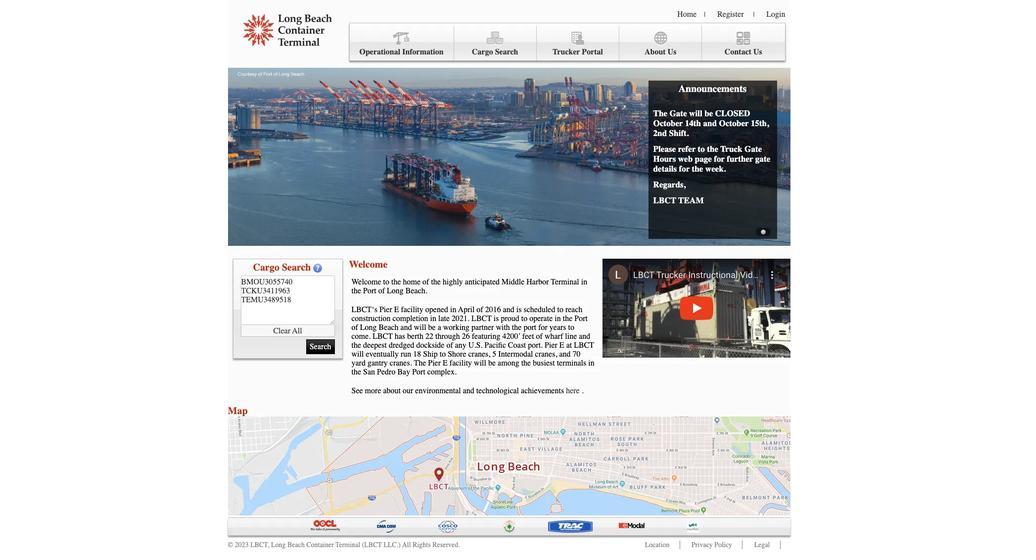 Task type: vqa. For each thing, say whether or not it's contained in the screenshot.
TYPE Edit Column Settings icon
no



Task type: describe. For each thing, give the bounding box(es) containing it.
the inside lbct's pier e facility opened in april of 2016 and is scheduled to reach construction completion in late 2021.  lbct is proud to operate in the port of long beach and will be a working partner with the port for years to come.  lbct has berth 22 through 26 featuring 4200' feet of wharf line and the deepest dredged dockside of any u.s. pacific coast port. pier e at lbct will eventually run 18 ship to shore cranes, 5 intermodal cranes, and 70 yard gantry cranes. the pier e facility will be among the busiest terminals in the san pedro bay port complex.
[[414, 359, 426, 368]]

2 vertical spatial pier
[[428, 359, 441, 368]]

to inside the please refer to the truck gate hours web page for further gate details for the week.
[[698, 144, 705, 154]]

2 cranes, from the left
[[535, 350, 558, 359]]

and left the 70
[[560, 350, 571, 359]]

the right among
[[522, 359, 531, 368]]

late
[[439, 314, 450, 323]]

2016
[[485, 305, 501, 314]]

more
[[365, 387, 381, 396]]

proud
[[501, 314, 520, 323]]

opened
[[426, 305, 449, 314]]

yard
[[352, 359, 366, 368]]

coast
[[508, 341, 526, 350]]

about us link
[[620, 26, 703, 61]]

to right proud
[[522, 314, 528, 323]]

home link
[[678, 10, 697, 19]]

come.
[[352, 332, 371, 341]]

truck
[[721, 144, 743, 154]]

the up lbct's
[[352, 287, 361, 296]]

pedro
[[377, 368, 396, 377]]

2 vertical spatial long
[[271, 541, 286, 549]]

lbct team
[[654, 196, 704, 205]]

gate
[[756, 154, 771, 164]]

shift.
[[670, 128, 689, 138]]

register
[[718, 10, 744, 19]]

1 vertical spatial beach
[[288, 541, 305, 549]]

welcome to the home of the highly anticipated middle harbor terminal in the port of long beach.
[[352, 278, 588, 296]]

reserved.
[[433, 541, 460, 549]]

port inside welcome to the home of the highly anticipated middle harbor terminal in the port of long beach.
[[363, 287, 377, 296]]

privacy
[[692, 541, 713, 549]]

menu bar containing operational information
[[349, 23, 786, 61]]

dredged
[[389, 341, 415, 350]]

bay
[[398, 368, 410, 377]]

anticipated
[[465, 278, 500, 287]]

working
[[443, 323, 470, 332]]

operational
[[360, 48, 401, 56]]

contact us
[[725, 48, 763, 56]]

privacy policy link
[[692, 541, 733, 549]]

a
[[438, 323, 441, 332]]

about
[[645, 48, 666, 56]]

2021.
[[452, 314, 470, 323]]

us for about us
[[668, 48, 677, 56]]

2 horizontal spatial for
[[714, 154, 725, 164]]

the left week.
[[692, 164, 704, 174]]

and up dredged
[[401, 323, 412, 332]]

lbct,
[[251, 541, 269, 549]]

ship
[[423, 350, 438, 359]]

gate inside the gate will be closed october 14th and october 15th, 2nd shift.
[[670, 108, 688, 118]]

web
[[679, 154, 693, 164]]

in left the late
[[430, 314, 437, 323]]

refer
[[679, 144, 696, 154]]

will left a
[[414, 323, 427, 332]]

with
[[496, 323, 510, 332]]

home
[[403, 278, 421, 287]]

1 horizontal spatial facility
[[450, 359, 472, 368]]

team
[[679, 196, 704, 205]]

of down lbct's
[[352, 323, 358, 332]]

beach.
[[406, 287, 428, 296]]

terminal inside welcome to the home of the highly anticipated middle harbor terminal in the port of long beach.
[[551, 278, 580, 287]]

22
[[426, 332, 434, 341]]

map
[[228, 405, 248, 417]]

15th,
[[751, 118, 770, 128]]

has
[[395, 332, 405, 341]]

operate
[[530, 314, 553, 323]]

in inside welcome to the home of the highly anticipated middle harbor terminal in the port of long beach.
[[582, 278, 588, 287]]

1 vertical spatial all
[[403, 541, 411, 549]]

at
[[567, 341, 572, 350]]

information
[[403, 48, 444, 56]]

announcements
[[679, 83, 747, 95]]

to left reach
[[558, 305, 564, 314]]

in right the 70
[[589, 359, 595, 368]]

berth
[[407, 332, 424, 341]]

1 vertical spatial terminal
[[336, 541, 360, 549]]

2nd
[[654, 128, 667, 138]]

shore
[[448, 350, 467, 359]]

login link
[[767, 10, 786, 19]]

the left highly
[[431, 278, 441, 287]]

gantry
[[368, 359, 388, 368]]

u.s.
[[469, 341, 483, 350]]

2 vertical spatial be
[[489, 359, 496, 368]]

clear all button
[[241, 325, 335, 337]]

0 horizontal spatial cargo
[[253, 262, 280, 273]]

operational information link
[[350, 26, 454, 61]]

lbct left has
[[373, 332, 393, 341]]

©
[[228, 541, 233, 549]]

see
[[352, 387, 363, 396]]

lbct's pier e facility opened in april of 2016 and is scheduled to reach construction completion in late 2021.  lbct is proud to operate in the port of long beach and will be a working partner with the port for years to come.  lbct has berth 22 through 26 featuring 4200' feet of wharf line and the deepest dredged dockside of any u.s. pacific coast port. pier e at lbct will eventually run 18 ship to shore cranes, 5 intermodal cranes, and 70 yard gantry cranes. the pier e facility will be among the busiest terminals in the san pedro bay port complex.
[[352, 305, 595, 377]]

cranes.
[[390, 359, 412, 368]]

and right "line"
[[579, 332, 591, 341]]

long inside lbct's pier e facility opened in april of 2016 and is scheduled to reach construction completion in late 2021.  lbct is proud to operate in the port of long beach and will be a working partner with the port for years to come.  lbct has berth 22 through 26 featuring 4200' feet of wharf line and the deepest dredged dockside of any u.s. pacific coast port. pier e at lbct will eventually run 18 ship to shore cranes, 5 intermodal cranes, and 70 yard gantry cranes. the pier e facility will be among the busiest terminals in the san pedro bay port complex.
[[360, 323, 377, 332]]

trucker
[[553, 48, 580, 56]]

0 vertical spatial facility
[[401, 305, 424, 314]]

policy
[[715, 541, 733, 549]]

lbct down regards,​ on the right
[[654, 196, 677, 205]]

0 horizontal spatial e
[[394, 305, 399, 314]]

here link
[[566, 387, 580, 396]]

legal
[[755, 541, 771, 549]]

register link
[[718, 10, 744, 19]]

26
[[462, 332, 470, 341]]

clear
[[273, 326, 291, 335]]

.
[[582, 387, 584, 396]]

line
[[565, 332, 577, 341]]

the left home
[[392, 278, 401, 287]]

beach inside lbct's pier e facility opened in april of 2016 and is scheduled to reach construction completion in late 2021.  lbct is proud to operate in the port of long beach and will be a working partner with the port for years to come.  lbct has berth 22 through 26 featuring 4200' feet of wharf line and the deepest dredged dockside of any u.s. pacific coast port. pier e at lbct will eventually run 18 ship to shore cranes, 5 intermodal cranes, and 70 yard gantry cranes. the pier e facility will be among the busiest terminals in the san pedro bay port complex.
[[379, 323, 399, 332]]

trucker portal
[[553, 48, 603, 56]]

featuring
[[472, 332, 501, 341]]

1 horizontal spatial e
[[443, 359, 448, 368]]

rights
[[413, 541, 431, 549]]

regards,​
[[654, 180, 686, 190]]

dockside
[[417, 341, 445, 350]]

1 | from the left
[[705, 10, 706, 19]]



Task type: locate. For each thing, give the bounding box(es) containing it.
0 horizontal spatial long
[[271, 541, 286, 549]]

e up has
[[394, 305, 399, 314]]

llc.)
[[384, 541, 401, 549]]

the
[[708, 144, 719, 154], [692, 164, 704, 174], [392, 278, 401, 287], [431, 278, 441, 287], [352, 287, 361, 296], [563, 314, 573, 323], [512, 323, 522, 332], [352, 341, 361, 350], [522, 359, 531, 368], [352, 368, 361, 377]]

all inside "button"
[[292, 326, 302, 335]]

location
[[645, 541, 670, 549]]

1 vertical spatial the
[[414, 359, 426, 368]]

e left shore
[[443, 359, 448, 368]]

all right "clear"
[[292, 326, 302, 335]]

complex.
[[428, 368, 457, 377]]

please refer to the truck gate hours web page for further gate details for the week.
[[654, 144, 771, 174]]

will left 5
[[474, 359, 487, 368]]

2 us from the left
[[754, 48, 763, 56]]

port right bay
[[412, 368, 426, 377]]

1 horizontal spatial search
[[495, 48, 519, 56]]

welcome inside welcome to the home of the highly anticipated middle harbor terminal in the port of long beach.
[[352, 278, 381, 287]]

run
[[401, 350, 412, 359]]

pier down dockside
[[428, 359, 441, 368]]

will
[[690, 108, 703, 118], [414, 323, 427, 332], [352, 350, 364, 359], [474, 359, 487, 368]]

of right feet
[[536, 332, 543, 341]]

Enter container numbers and/ or booking numbers. text field
[[241, 276, 335, 325]]

2 horizontal spatial pier
[[545, 341, 558, 350]]

1 october from the left
[[654, 118, 683, 128]]

cargo search inside menu bar
[[472, 48, 519, 56]]

0 horizontal spatial terminal
[[336, 541, 360, 549]]

harbor
[[527, 278, 549, 287]]

april
[[458, 305, 475, 314]]

us right the contact
[[754, 48, 763, 56]]

0 vertical spatial be
[[705, 108, 714, 118]]

1 vertical spatial e
[[560, 341, 565, 350]]

highly
[[443, 278, 463, 287]]

terminal
[[551, 278, 580, 287], [336, 541, 360, 549]]

18
[[414, 350, 421, 359]]

for right page
[[714, 154, 725, 164]]

gate up shift.
[[670, 108, 688, 118]]

gate
[[670, 108, 688, 118], [745, 144, 763, 154]]

0 vertical spatial cargo
[[472, 48, 493, 56]]

location link
[[645, 541, 670, 549]]

welcome
[[349, 259, 388, 270], [352, 278, 381, 287]]

0 horizontal spatial us
[[668, 48, 677, 56]]

see more about our environmental and technological achievements here .
[[352, 387, 584, 396]]

environmental
[[415, 387, 461, 396]]

0 horizontal spatial be
[[428, 323, 436, 332]]

2 | from the left
[[754, 10, 755, 19]]

us for contact us
[[754, 48, 763, 56]]

through
[[436, 332, 460, 341]]

the left san
[[352, 368, 361, 377]]

0 vertical spatial pier
[[380, 305, 392, 314]]

any
[[455, 341, 467, 350]]

home
[[678, 10, 697, 19]]

0 horizontal spatial pier
[[380, 305, 392, 314]]

feet
[[523, 332, 534, 341]]

2 vertical spatial e
[[443, 359, 448, 368]]

the left truck
[[708, 144, 719, 154]]

terminals
[[557, 359, 587, 368]]

in right operate
[[555, 314, 561, 323]]

0 vertical spatial e
[[394, 305, 399, 314]]

1 cranes, from the left
[[469, 350, 491, 359]]

1 horizontal spatial gate
[[745, 144, 763, 154]]

1 horizontal spatial cargo
[[472, 48, 493, 56]]

1 horizontal spatial is
[[517, 305, 522, 314]]

|
[[705, 10, 706, 19], [754, 10, 755, 19]]

be left the closed at top
[[705, 108, 714, 118]]

terminal left (lbct
[[336, 541, 360, 549]]

be left among
[[489, 359, 496, 368]]

for right details
[[679, 164, 690, 174]]

will down come.
[[352, 350, 364, 359]]

of left 2016
[[477, 305, 483, 314]]

2 horizontal spatial port
[[575, 314, 588, 323]]

| left login
[[754, 10, 755, 19]]

1 horizontal spatial port
[[412, 368, 426, 377]]

0 vertical spatial beach
[[379, 323, 399, 332]]

2 horizontal spatial long
[[387, 287, 404, 296]]

search inside menu bar
[[495, 48, 519, 56]]

0 vertical spatial port
[[363, 287, 377, 296]]

lbct up featuring
[[472, 314, 492, 323]]

0 horizontal spatial cargo search
[[253, 262, 311, 273]]

is left the scheduled
[[517, 305, 522, 314]]

0 horizontal spatial search
[[282, 262, 311, 273]]

of up construction
[[379, 287, 385, 296]]

port up "line"
[[575, 314, 588, 323]]

1 vertical spatial gate
[[745, 144, 763, 154]]

long down lbct's
[[360, 323, 377, 332]]

1 horizontal spatial october
[[720, 118, 749, 128]]

in right the late
[[450, 305, 457, 314]]

here
[[566, 387, 580, 396]]

operational information
[[360, 48, 444, 56]]

e
[[394, 305, 399, 314], [560, 341, 565, 350], [443, 359, 448, 368]]

gate inside the please refer to the truck gate hours web page for further gate details for the week.
[[745, 144, 763, 154]]

pier right lbct's
[[380, 305, 392, 314]]

1 vertical spatial cargo search
[[253, 262, 311, 273]]

to right the ship on the left of page
[[440, 350, 446, 359]]

e left the at
[[560, 341, 565, 350]]

the
[[654, 108, 668, 118], [414, 359, 426, 368]]

of left any
[[447, 341, 453, 350]]

1 vertical spatial welcome
[[352, 278, 381, 287]]

us right about on the right top of page
[[668, 48, 677, 56]]

0 horizontal spatial all
[[292, 326, 302, 335]]

0 horizontal spatial facility
[[401, 305, 424, 314]]

0 vertical spatial search
[[495, 48, 519, 56]]

gate right truck
[[745, 144, 763, 154]]

1 vertical spatial be
[[428, 323, 436, 332]]

legal link
[[755, 541, 771, 549]]

cranes, left 5
[[469, 350, 491, 359]]

0 vertical spatial cargo search
[[472, 48, 519, 56]]

login
[[767, 10, 786, 19]]

1 vertical spatial pier
[[545, 341, 558, 350]]

beach up dredged
[[379, 323, 399, 332]]

the left 'port' at right bottom
[[512, 323, 522, 332]]

completion
[[393, 314, 428, 323]]

| right home
[[705, 10, 706, 19]]

1 vertical spatial cargo
[[253, 262, 280, 273]]

in up reach
[[582, 278, 588, 287]]

1 vertical spatial port
[[575, 314, 588, 323]]

70
[[573, 350, 581, 359]]

0 horizontal spatial is
[[494, 314, 499, 323]]

terminal right harbor
[[551, 278, 580, 287]]

4200'
[[503, 332, 521, 341]]

1 horizontal spatial pier
[[428, 359, 441, 368]]

1 horizontal spatial long
[[360, 323, 377, 332]]

cranes, down wharf
[[535, 350, 558, 359]]

facility down beach.
[[401, 305, 424, 314]]

partner
[[472, 323, 494, 332]]

0 vertical spatial welcome
[[349, 259, 388, 270]]

2 vertical spatial port
[[412, 368, 426, 377]]

1 horizontal spatial us
[[754, 48, 763, 56]]

None submit
[[306, 340, 335, 354]]

is
[[517, 305, 522, 314], [494, 314, 499, 323]]

busiest
[[533, 359, 555, 368]]

long left beach.
[[387, 287, 404, 296]]

for right 'port' at right bottom
[[539, 323, 548, 332]]

scheduled
[[524, 305, 556, 314]]

the up the yard
[[352, 341, 361, 350]]

14th and
[[685, 118, 717, 128]]

cranes,
[[469, 350, 491, 359], [535, 350, 558, 359]]

contact us link
[[703, 26, 785, 61]]

port up lbct's
[[363, 287, 377, 296]]

0 horizontal spatial the
[[414, 359, 426, 368]]

1 horizontal spatial cargo search
[[472, 48, 519, 56]]

0 horizontal spatial port
[[363, 287, 377, 296]]

to inside welcome to the home of the highly anticipated middle harbor terminal in the port of long beach.
[[383, 278, 390, 287]]

will inside the gate will be closed october 14th and october 15th, 2nd shift.
[[690, 108, 703, 118]]

0 horizontal spatial cranes,
[[469, 350, 491, 359]]

to right refer in the right of the page
[[698, 144, 705, 154]]

hours
[[654, 154, 676, 164]]

0 horizontal spatial for
[[539, 323, 548, 332]]

2 october from the left
[[720, 118, 749, 128]]

1 horizontal spatial cranes,
[[535, 350, 558, 359]]

0 horizontal spatial october
[[654, 118, 683, 128]]

middle
[[502, 278, 525, 287]]

intermodal
[[499, 350, 533, 359]]

details
[[654, 164, 677, 174]]

further
[[727, 154, 754, 164]]

1 vertical spatial long
[[360, 323, 377, 332]]

welcome for welcome to the home of the highly anticipated middle harbor terminal in the port of long beach.
[[352, 278, 381, 287]]

be
[[705, 108, 714, 118], [428, 323, 436, 332], [489, 359, 496, 368]]

the up "line"
[[563, 314, 573, 323]]

lbct's
[[352, 305, 378, 314]]

all right llc.)
[[403, 541, 411, 549]]

the right run
[[414, 359, 426, 368]]

be inside the gate will be closed october 14th and october 15th, 2nd shift.
[[705, 108, 714, 118]]

the up 2nd
[[654, 108, 668, 118]]

beach left 'container'
[[288, 541, 305, 549]]

search
[[495, 48, 519, 56], [282, 262, 311, 273]]

1 horizontal spatial for
[[679, 164, 690, 174]]

our
[[403, 387, 414, 396]]

clear all
[[273, 326, 302, 335]]

0 horizontal spatial |
[[705, 10, 706, 19]]

0 horizontal spatial gate
[[670, 108, 688, 118]]

port
[[524, 323, 537, 332]]

contact
[[725, 48, 752, 56]]

lbct right the at
[[574, 341, 594, 350]]

(lbct
[[362, 541, 382, 549]]

please
[[654, 144, 676, 154]]

0 vertical spatial all
[[292, 326, 302, 335]]

1 horizontal spatial |
[[754, 10, 755, 19]]

cargo inside menu bar
[[472, 48, 493, 56]]

long right lbct,
[[271, 541, 286, 549]]

long inside welcome to the home of the highly anticipated middle harbor terminal in the port of long beach.
[[387, 287, 404, 296]]

will down announcements
[[690, 108, 703, 118]]

cargo
[[472, 48, 493, 56], [253, 262, 280, 273]]

0 vertical spatial gate
[[670, 108, 688, 118]]

0 vertical spatial terminal
[[551, 278, 580, 287]]

to right years
[[569, 323, 575, 332]]

port.
[[528, 341, 543, 350]]

facility down any
[[450, 359, 472, 368]]

about us
[[645, 48, 677, 56]]

october up truck
[[720, 118, 749, 128]]

among
[[498, 359, 520, 368]]

october up please
[[654, 118, 683, 128]]

© 2023 lbct, long beach container terminal (lbct llc.) all rights reserved.
[[228, 541, 460, 549]]

2023
[[235, 541, 249, 549]]

0 vertical spatial the
[[654, 108, 668, 118]]

1 horizontal spatial terminal
[[551, 278, 580, 287]]

is left proud
[[494, 314, 499, 323]]

welcome for welcome
[[349, 259, 388, 270]]

the gate will be closed october 14th and october 15th, 2nd shift.
[[654, 108, 770, 138]]

long
[[387, 287, 404, 296], [360, 323, 377, 332], [271, 541, 286, 549]]

pier
[[380, 305, 392, 314], [545, 341, 558, 350], [428, 359, 441, 368]]

of right home
[[423, 278, 429, 287]]

for inside lbct's pier e facility opened in april of 2016 and is scheduled to reach construction completion in late 2021.  lbct is proud to operate in the port of long beach and will be a working partner with the port for years to come.  lbct has berth 22 through 26 featuring 4200' feet of wharf line and the deepest dredged dockside of any u.s. pacific coast port. pier e at lbct will eventually run 18 ship to shore cranes, 5 intermodal cranes, and 70 yard gantry cranes. the pier e facility will be among the busiest terminals in the san pedro bay port complex.
[[539, 323, 548, 332]]

1 vertical spatial search
[[282, 262, 311, 273]]

1 horizontal spatial the
[[654, 108, 668, 118]]

1 horizontal spatial be
[[489, 359, 496, 368]]

page
[[695, 154, 712, 164]]

and right 2016
[[503, 305, 515, 314]]

1 vertical spatial facility
[[450, 359, 472, 368]]

deepest
[[363, 341, 387, 350]]

about
[[383, 387, 401, 396]]

years
[[550, 323, 567, 332]]

wharf
[[545, 332, 563, 341]]

for
[[714, 154, 725, 164], [679, 164, 690, 174], [539, 323, 548, 332]]

2 horizontal spatial e
[[560, 341, 565, 350]]

the inside the gate will be closed october 14th and october 15th, 2nd shift.
[[654, 108, 668, 118]]

1 horizontal spatial all
[[403, 541, 411, 549]]

week.
[[706, 164, 726, 174]]

to left home
[[383, 278, 390, 287]]

be left a
[[428, 323, 436, 332]]

0 vertical spatial long
[[387, 287, 404, 296]]

menu bar
[[349, 23, 786, 61]]

0 horizontal spatial beach
[[288, 541, 305, 549]]

1 us from the left
[[668, 48, 677, 56]]

1 horizontal spatial beach
[[379, 323, 399, 332]]

and left technological
[[463, 387, 475, 396]]

pier right port.
[[545, 341, 558, 350]]

2 horizontal spatial be
[[705, 108, 714, 118]]



